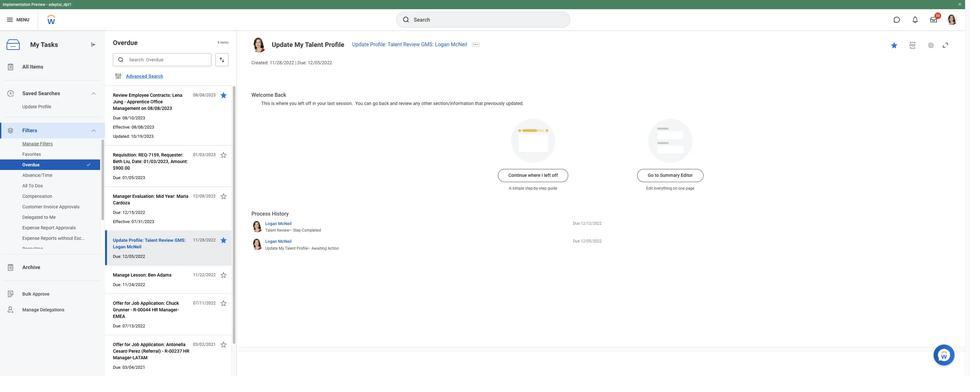 Task type: locate. For each thing, give the bounding box(es) containing it.
1 for from the top
[[125, 301, 130, 306]]

‎- inside offer for job application: antonella cesaro perez (referral) ‎- r-00237 hr manager-latam
[[162, 349, 164, 354]]

process history
[[252, 211, 289, 217]]

user plus image
[[7, 306, 14, 314]]

0 horizontal spatial left
[[298, 101, 305, 106]]

2 horizontal spatial 12/05/2022
[[581, 239, 602, 244]]

logan mcneil button
[[265, 221, 292, 227], [265, 239, 292, 245]]

logan mcneil
[[265, 221, 292, 226], [265, 239, 292, 244]]

approvals up the 'without'
[[56, 225, 76, 231]]

2 star image from the top
[[220, 151, 228, 159]]

0 vertical spatial clipboard image
[[7, 63, 14, 71]]

manage inside 'manage lesson: ben adams' 'button'
[[113, 273, 130, 278]]

- right preview
[[46, 2, 48, 7]]

star image for requisition: req-7159, requester: beth liu, date: 01/03/2023, amount: $900.00
[[220, 151, 228, 159]]

talent up the created: 11/28/2022 | due: 12/05/2022
[[305, 41, 323, 49]]

overdue inside "item list" 'element'
[[113, 39, 138, 47]]

1 horizontal spatial 11/28/2022
[[270, 60, 294, 65]]

1 vertical spatial -
[[124, 99, 126, 104]]

0 horizontal spatial -
[[46, 2, 48, 7]]

offer for offer for job application: antonella cesaro perez (referral) ‎- r-00237 hr manager-latam
[[113, 342, 123, 348]]

0 horizontal spatial 12/05/2022
[[122, 254, 145, 259]]

to right go
[[655, 173, 659, 178]]

for inside offer for job application: antonella cesaro perez (referral) ‎- r-00237 hr manager-latam
[[125, 342, 130, 348]]

job up perez in the left of the page
[[132, 342, 139, 348]]

clipboard image for all items
[[7, 63, 14, 71]]

perspective image
[[7, 127, 14, 135]]

0 horizontal spatial filters
[[22, 127, 37, 134]]

my tasks element
[[0, 30, 105, 376]]

0 horizontal spatial hr
[[152, 307, 158, 313]]

2 clipboard image from the top
[[7, 264, 14, 272]]

to inside the my tasks element
[[44, 215, 48, 220]]

11/24/2022
[[122, 282, 145, 287]]

application: inside offer for job application: antonella cesaro perez (referral) ‎- r-00237 hr manager-latam
[[141, 342, 165, 348]]

review
[[404, 41, 420, 48], [113, 93, 128, 98], [277, 228, 290, 233], [159, 238, 174, 243]]

beth
[[113, 159, 122, 164]]

2 vertical spatial star image
[[220, 271, 228, 279]]

0 horizontal spatial overdue
[[22, 162, 40, 168]]

job inside offer for job application: antonella cesaro perez (referral) ‎- r-00237 hr manager-latam
[[132, 342, 139, 348]]

offer inside offer for job application: chuck grunner ‎- r-00044 hr manager- emea
[[113, 301, 123, 306]]

all to dos
[[22, 183, 43, 189]]

clipboard image
[[7, 63, 14, 71], [7, 264, 14, 272]]

expense reports without exceptions
[[22, 236, 97, 241]]

1 vertical spatial 12/05/2022
[[581, 239, 602, 244]]

approvals for expense report approvals
[[56, 225, 76, 231]]

update profile: talent review gms: logan mcneil link
[[352, 41, 468, 48]]

clipboard image left the archive at the bottom left
[[7, 264, 14, 272]]

review inside process history region
[[277, 228, 290, 233]]

latam
[[133, 355, 148, 361]]

1 horizontal spatial update profile: talent review gms: logan mcneil
[[352, 41, 468, 48]]

01/03/2023
[[193, 152, 216, 157]]

where left i
[[528, 173, 541, 178]]

where
[[276, 101, 288, 106], [528, 173, 541, 178]]

overdue inside button
[[22, 162, 40, 168]]

expense down delegated
[[22, 225, 40, 231]]

my up |
[[295, 41, 304, 49]]

0 vertical spatial offer
[[113, 301, 123, 306]]

profile inside button
[[38, 104, 51, 109]]

expense for expense reports without exceptions
[[22, 236, 40, 241]]

logan mcneil button for my
[[265, 239, 292, 245]]

12/05/2022 up lesson: on the left bottom of page
[[122, 254, 145, 259]]

due: down emea
[[113, 324, 121, 329]]

my for update my talent profile – awaiting action
[[279, 246, 284, 251]]

review employee contracts: lena jung - apprentice office management on 08/08/2023
[[113, 93, 182, 111]]

logan mcneil down history
[[265, 221, 292, 226]]

1 vertical spatial manager-
[[113, 355, 133, 361]]

manage for manage delegations
[[22, 307, 39, 313]]

due: for requisition: req-7159, requester: beth liu, date: 01/03/2023, amount: $900.00
[[113, 175, 121, 180]]

manager- inside offer for job application: antonella cesaro perez (referral) ‎- r-00237 hr manager-latam
[[113, 355, 133, 361]]

08/08/2023 up 10/19/2023
[[132, 125, 154, 130]]

search image
[[402, 16, 410, 24]]

0 vertical spatial overdue
[[113, 39, 138, 47]]

manage for manage lesson: ben adams
[[113, 273, 130, 278]]

1 vertical spatial logan mcneil
[[265, 239, 292, 244]]

offer for job application: chuck grunner ‎- r-00044 hr manager- emea button
[[113, 300, 190, 321]]

where inside continue where i left off button
[[528, 173, 541, 178]]

0 vertical spatial profile
[[325, 41, 345, 49]]

1 vertical spatial approvals
[[56, 225, 76, 231]]

1 horizontal spatial filters
[[40, 141, 53, 146]]

due: for manage lesson: ben adams
[[113, 282, 121, 287]]

logan mcneil down talent review – step completed
[[265, 239, 292, 244]]

left right you
[[298, 101, 305, 106]]

1 vertical spatial due
[[573, 239, 580, 244]]

08/08/2023 down "office"
[[148, 106, 172, 111]]

0 vertical spatial on
[[141, 106, 147, 111]]

0 vertical spatial 12/05/2022
[[308, 60, 332, 65]]

list
[[0, 59, 105, 318], [0, 139, 105, 254]]

manager- inside offer for job application: chuck grunner ‎- r-00044 hr manager- emea
[[159, 307, 179, 313]]

clipboard image inside archive button
[[7, 264, 14, 272]]

0 vertical spatial off
[[306, 101, 312, 106]]

1 vertical spatial ‎-
[[162, 349, 164, 354]]

overdue button
[[0, 160, 83, 170]]

0 vertical spatial manage
[[22, 141, 39, 146]]

– left step
[[290, 228, 292, 233]]

job up 00044
[[132, 301, 139, 306]]

08/08/2023 inside review employee contracts: lena jung - apprentice office management on 08/08/2023
[[148, 106, 172, 111]]

star image
[[891, 41, 899, 49], [220, 192, 228, 200], [220, 236, 228, 244], [220, 300, 228, 307], [220, 341, 228, 349]]

application: inside offer for job application: chuck grunner ‎- r-00044 hr manager- emea
[[141, 301, 165, 306]]

star image for manager evaluation: mid year: maria cardoza
[[220, 192, 228, 200]]

review inside review employee contracts: lena jung - apprentice office management on 08/08/2023
[[113, 93, 128, 98]]

effective: 07/31/2023
[[113, 219, 154, 224]]

1 effective: from the top
[[113, 125, 131, 130]]

update profile: talent review gms: logan mcneil down search image
[[352, 41, 468, 48]]

2 all from the top
[[22, 183, 28, 189]]

0 vertical spatial logan mcneil
[[265, 221, 292, 226]]

1 clipboard image from the top
[[7, 63, 14, 71]]

absence/time button
[[0, 170, 94, 181]]

notifications large image
[[912, 16, 919, 23]]

justify image
[[6, 16, 14, 24]]

due: for offer for job application: chuck grunner ‎- r-00044 hr manager- emea
[[113, 324, 121, 329]]

for inside offer for job application: chuck grunner ‎- r-00044 hr manager- emea
[[125, 301, 130, 306]]

1 horizontal spatial –
[[308, 246, 311, 251]]

customer
[[22, 204, 42, 210]]

recruiting
[[22, 246, 43, 252]]

1 due from the top
[[573, 221, 580, 226]]

clipboard image inside all items button
[[7, 63, 14, 71]]

cardoza
[[113, 200, 130, 206]]

menu banner
[[0, 0, 966, 30]]

10/19/2023
[[131, 134, 154, 139]]

this
[[261, 101, 270, 106]]

2 vertical spatial profile
[[297, 246, 308, 251]]

2 effective: from the top
[[113, 219, 131, 224]]

0 vertical spatial filters
[[22, 127, 37, 134]]

08/10/2023
[[122, 116, 145, 121]]

due:
[[298, 60, 307, 65], [113, 116, 121, 121], [113, 175, 121, 180], [113, 210, 121, 215], [113, 254, 121, 259], [113, 282, 121, 287], [113, 324, 121, 329], [113, 365, 121, 370]]

– left "awaiting" on the left bottom of the page
[[308, 246, 311, 251]]

1 logan mcneil from the top
[[265, 221, 292, 226]]

1 horizontal spatial r-
[[165, 349, 169, 354]]

2 vertical spatial manage
[[22, 307, 39, 313]]

advanced search button
[[124, 70, 166, 83]]

0 horizontal spatial profile
[[38, 104, 51, 109]]

0 vertical spatial job
[[132, 301, 139, 306]]

1 vertical spatial where
[[528, 173, 541, 178]]

application: up the (referral)
[[141, 342, 165, 348]]

1 vertical spatial 11/28/2022
[[193, 238, 216, 243]]

due: 12/15/2022
[[113, 210, 145, 215]]

that previously
[[475, 101, 505, 106]]

1 horizontal spatial ‎-
[[162, 349, 164, 354]]

my left tasks
[[30, 41, 39, 48]]

for
[[125, 301, 130, 306], [125, 342, 130, 348]]

0 vertical spatial 11/28/2022
[[270, 60, 294, 65]]

1 vertical spatial star image
[[220, 151, 228, 159]]

0 horizontal spatial on
[[141, 106, 147, 111]]

(referral)
[[141, 349, 161, 354]]

for up grunner
[[125, 301, 130, 306]]

created:
[[252, 60, 269, 65]]

overdue down 'favorites'
[[22, 162, 40, 168]]

manage delegations
[[22, 307, 65, 313]]

left inside welcome back this is where you left off in your last session.  you can go back and review any other section/information that previously updated.
[[298, 101, 305, 106]]

contracts:
[[150, 93, 171, 98]]

for up perez in the left of the page
[[125, 342, 130, 348]]

due: 01/05/2023
[[113, 175, 145, 180]]

1 vertical spatial manage
[[113, 273, 130, 278]]

1 vertical spatial r-
[[165, 349, 169, 354]]

step
[[293, 228, 301, 233]]

expense up recruiting
[[22, 236, 40, 241]]

manager- down the cesaro
[[113, 355, 133, 361]]

offer for offer for job application: chuck grunner ‎- r-00044 hr manager- emea
[[113, 301, 123, 306]]

due: for review employee contracts: lena jung - apprentice office management on 08/08/2023
[[113, 116, 121, 121]]

manage up due: 11/24/2022
[[113, 273, 130, 278]]

job for ‎-
[[132, 301, 139, 306]]

delegations
[[40, 307, 65, 313]]

hr right 00237
[[183, 349, 189, 354]]

manage up 'favorites'
[[22, 141, 39, 146]]

update inside "item list" 'element'
[[113, 238, 128, 243]]

2 application: from the top
[[141, 342, 165, 348]]

application: up 00044
[[141, 301, 165, 306]]

1 horizontal spatial -
[[124, 99, 126, 104]]

without
[[58, 236, 73, 241]]

manage inside manage filters button
[[22, 141, 39, 146]]

list containing all items
[[0, 59, 105, 318]]

approvals right "invoice" in the left of the page
[[59, 204, 80, 210]]

for for cesaro
[[125, 342, 130, 348]]

star image
[[220, 91, 228, 99], [220, 151, 228, 159], [220, 271, 228, 279]]

exceptions
[[74, 236, 97, 241]]

my inside process history region
[[279, 246, 284, 251]]

configure image
[[114, 72, 122, 80]]

1 all from the top
[[22, 64, 29, 70]]

2 logan mcneil from the top
[[265, 239, 292, 244]]

due: down the cardoza
[[113, 210, 121, 215]]

clipboard image for archive
[[7, 264, 14, 272]]

due down due 12/12/2022
[[573, 239, 580, 244]]

12/05/2022 down update my talent profile
[[308, 60, 332, 65]]

$900.00
[[113, 166, 130, 171]]

0 horizontal spatial where
[[276, 101, 288, 106]]

1 vertical spatial application:
[[141, 342, 165, 348]]

12/05/2022 down 12/12/2022 in the bottom right of the page
[[581, 239, 602, 244]]

due: down management
[[113, 116, 121, 121]]

logan mcneil button down talent review – step completed
[[265, 239, 292, 245]]

0 horizontal spatial –
[[290, 228, 292, 233]]

1 vertical spatial off
[[552, 173, 558, 178]]

0 vertical spatial hr
[[152, 307, 158, 313]]

1 vertical spatial filters
[[40, 141, 53, 146]]

to left me
[[44, 215, 48, 220]]

‎- right grunner
[[131, 307, 132, 313]]

1 star image from the top
[[220, 91, 228, 99]]

manage down bulk
[[22, 307, 39, 313]]

where down back
[[276, 101, 288, 106]]

approvals
[[59, 204, 80, 210], [56, 225, 76, 231]]

1 vertical spatial for
[[125, 342, 130, 348]]

all
[[22, 64, 29, 70], [22, 183, 28, 189]]

due: for offer for job application: antonella cesaro perez (referral) ‎- r-00237 hr manager-latam
[[113, 365, 121, 370]]

1 vertical spatial gms:
[[175, 238, 186, 243]]

0 vertical spatial -
[[46, 2, 48, 7]]

0 vertical spatial ‎-
[[131, 307, 132, 313]]

03/04/2021
[[122, 365, 145, 370]]

profile for update my talent profile
[[325, 41, 345, 49]]

on down apprentice at left top
[[141, 106, 147, 111]]

0 vertical spatial profile:
[[370, 41, 387, 48]]

2 horizontal spatial my
[[295, 41, 304, 49]]

Search Workday  search field
[[414, 12, 557, 27]]

left right i
[[544, 173, 551, 178]]

2 job from the top
[[132, 342, 139, 348]]

filters inside button
[[40, 141, 53, 146]]

logan inside button
[[113, 244, 126, 250]]

2 due from the top
[[573, 239, 580, 244]]

favorites
[[22, 152, 41, 157]]

on left "one"
[[673, 186, 678, 191]]

0 vertical spatial left
[[298, 101, 305, 106]]

2 offer from the top
[[113, 342, 123, 348]]

to for me
[[44, 215, 48, 220]]

manager- down chuck
[[159, 307, 179, 313]]

process
[[252, 211, 271, 217]]

continue where i left off
[[509, 173, 558, 178]]

1 vertical spatial expense
[[22, 236, 40, 241]]

due: up due: 11/24/2022
[[113, 254, 121, 259]]

due: down "$900.00"
[[113, 175, 121, 180]]

12/05/2022 inside "item list" 'element'
[[122, 254, 145, 259]]

update profile: talent review gms: logan mcneil down 07/31/2023
[[113, 238, 186, 250]]

rename image
[[7, 290, 14, 298]]

8
[[218, 41, 220, 44]]

0 vertical spatial application:
[[141, 301, 165, 306]]

1 horizontal spatial on
[[673, 186, 678, 191]]

1 vertical spatial to
[[44, 215, 48, 220]]

1 vertical spatial update profile: talent review gms: logan mcneil
[[113, 238, 186, 250]]

manage inside manage delegations 'link'
[[22, 307, 39, 313]]

1 horizontal spatial overdue
[[113, 39, 138, 47]]

2 for from the top
[[125, 342, 130, 348]]

2 vertical spatial 12/05/2022
[[122, 254, 145, 259]]

off left in at the top left
[[306, 101, 312, 106]]

due: down the cesaro
[[113, 365, 121, 370]]

manage filters button
[[0, 139, 94, 149]]

0 horizontal spatial to
[[44, 215, 48, 220]]

requisition: req-7159, requester: beth liu, date: 01/03/2023, amount: $900.00 button
[[113, 151, 190, 172]]

maria
[[177, 194, 188, 199]]

profile: inside update profile: talent review gms: logan mcneil
[[129, 238, 144, 243]]

00044
[[138, 307, 151, 313]]

can go
[[364, 101, 378, 106]]

my down talent review – step completed
[[279, 246, 284, 251]]

1 vertical spatial effective:
[[113, 219, 131, 224]]

due
[[573, 221, 580, 226], [573, 239, 580, 244]]

due left 12/12/2022 in the bottom right of the page
[[573, 221, 580, 226]]

overdue
[[113, 39, 138, 47], [22, 162, 40, 168]]

1 horizontal spatial hr
[[183, 349, 189, 354]]

gms: inside update profile: talent review gms: logan mcneil
[[175, 238, 186, 243]]

2 horizontal spatial profile
[[325, 41, 345, 49]]

job inside offer for job application: chuck grunner ‎- r-00044 hr manager- emea
[[132, 301, 139, 306]]

1 horizontal spatial manager-
[[159, 307, 179, 313]]

profile inside process history region
[[297, 246, 308, 251]]

0 vertical spatial –
[[290, 228, 292, 233]]

0 vertical spatial for
[[125, 301, 130, 306]]

bulk approve
[[22, 292, 49, 297]]

talent down 07/31/2023
[[145, 238, 158, 243]]

chevron down image
[[91, 91, 96, 96]]

due: left 11/24/2022
[[113, 282, 121, 287]]

0 vertical spatial due
[[573, 221, 580, 226]]

hr right 00044
[[152, 307, 158, 313]]

3 star image from the top
[[220, 271, 228, 279]]

all left to
[[22, 183, 28, 189]]

0 vertical spatial expense
[[22, 225, 40, 231]]

1 list from the top
[[0, 59, 105, 318]]

fullscreen image
[[942, 41, 950, 49]]

update profile: talent review gms: logan mcneil
[[352, 41, 468, 48], [113, 238, 186, 250]]

for for grunner
[[125, 301, 130, 306]]

transformation import image
[[90, 41, 97, 48]]

offer inside offer for job application: antonella cesaro perez (referral) ‎- r-00237 hr manager-latam
[[113, 342, 123, 348]]

1 vertical spatial 08/08/2023
[[148, 106, 172, 111]]

offer up grunner
[[113, 301, 123, 306]]

0 vertical spatial r-
[[133, 307, 138, 313]]

on
[[141, 106, 147, 111], [673, 186, 678, 191]]

0 vertical spatial where
[[276, 101, 288, 106]]

0 vertical spatial to
[[655, 173, 659, 178]]

logan mcneil button down history
[[265, 221, 292, 227]]

completed
[[302, 228, 321, 233]]

1 expense from the top
[[22, 225, 40, 231]]

1 horizontal spatial profile:
[[370, 41, 387, 48]]

1 vertical spatial –
[[308, 246, 311, 251]]

due for due 12/05/2022
[[573, 239, 580, 244]]

all left items
[[22, 64, 29, 70]]

compensation button
[[0, 191, 94, 202]]

0 horizontal spatial manager-
[[113, 355, 133, 361]]

1 horizontal spatial profile
[[297, 246, 308, 251]]

1 vertical spatial profile:
[[129, 238, 144, 243]]

1 application: from the top
[[141, 301, 165, 306]]

2 expense from the top
[[22, 236, 40, 241]]

0 horizontal spatial update profile: talent review gms: logan mcneil
[[113, 238, 186, 250]]

effective: down the due: 12/15/2022
[[113, 219, 131, 224]]

archive
[[22, 264, 40, 271]]

off right i
[[552, 173, 558, 178]]

due: right |
[[298, 60, 307, 65]]

on inside review employee contracts: lena jung - apprentice office management on 08/08/2023
[[141, 106, 147, 111]]

advanced
[[126, 74, 147, 79]]

‎- right the (referral)
[[162, 349, 164, 354]]

update my talent profile – awaiting action
[[265, 246, 339, 251]]

saved searches
[[22, 90, 60, 97]]

- up management
[[124, 99, 126, 104]]

filters up manage filters
[[22, 127, 37, 134]]

08/08/2023 right lena
[[193, 93, 216, 98]]

2 logan mcneil button from the top
[[265, 239, 292, 245]]

1 horizontal spatial gms:
[[421, 41, 434, 48]]

1 horizontal spatial to
[[655, 173, 659, 178]]

0 horizontal spatial r-
[[133, 307, 138, 313]]

effective: up updated: in the left top of the page
[[113, 125, 131, 130]]

0 vertical spatial 08/08/2023
[[193, 93, 216, 98]]

1 logan mcneil button from the top
[[265, 221, 292, 227]]

0 vertical spatial star image
[[220, 91, 228, 99]]

0 vertical spatial logan mcneil button
[[265, 221, 292, 227]]

manage
[[22, 141, 39, 146], [113, 273, 130, 278], [22, 307, 39, 313]]

all items button
[[0, 59, 105, 75]]

amount:
[[171, 159, 188, 164]]

overdue up search icon
[[113, 39, 138, 47]]

due: 11/24/2022
[[113, 282, 145, 287]]

1 horizontal spatial off
[[552, 173, 558, 178]]

1 vertical spatial profile
[[38, 104, 51, 109]]

approve
[[33, 292, 49, 297]]

0 horizontal spatial profile:
[[129, 238, 144, 243]]

0 vertical spatial effective:
[[113, 125, 131, 130]]

update profile
[[22, 104, 51, 109]]

1 vertical spatial logan mcneil button
[[265, 239, 292, 245]]

summary
[[660, 173, 680, 178]]

1 job from the top
[[132, 301, 139, 306]]

mid
[[156, 194, 164, 199]]

1 horizontal spatial where
[[528, 173, 541, 178]]

0 vertical spatial update profile: talent review gms: logan mcneil
[[352, 41, 468, 48]]

filters up the 'favorites' button
[[40, 141, 53, 146]]

talent
[[305, 41, 323, 49], [388, 41, 402, 48], [265, 228, 276, 233], [145, 238, 158, 243], [285, 246, 296, 251]]

offer up the cesaro
[[113, 342, 123, 348]]

all items
[[22, 64, 43, 70]]

items
[[220, 41, 229, 44]]

talent down talent review – step completed
[[285, 246, 296, 251]]

star image for manage lesson: ben adams
[[220, 271, 228, 279]]

menu
[[16, 17, 29, 22]]

update inside process history region
[[265, 246, 278, 251]]

12/05/2022 inside process history region
[[581, 239, 602, 244]]

lena
[[172, 93, 182, 98]]

application: for 00044
[[141, 301, 165, 306]]

1 offer from the top
[[113, 301, 123, 306]]

2 vertical spatial 08/08/2023
[[132, 125, 154, 130]]

clipboard image left all items
[[7, 63, 14, 71]]

12/05/2022 for due: 12/05/2022
[[122, 254, 145, 259]]

off inside welcome back this is where you left off in your last session.  you can go back and review any other section/information that previously updated.
[[306, 101, 312, 106]]

r- right grunner
[[133, 307, 138, 313]]

close environment banner image
[[958, 2, 962, 6]]

editor
[[681, 173, 693, 178]]

r- down antonella
[[165, 349, 169, 354]]

2 list from the top
[[0, 139, 105, 254]]

1 vertical spatial job
[[132, 342, 139, 348]]



Task type: vqa. For each thing, say whether or not it's contained in the screenshot.


Task type: describe. For each thing, give the bounding box(es) containing it.
year:
[[165, 194, 176, 199]]

favorites button
[[0, 149, 94, 160]]

requester:
[[161, 152, 183, 158]]

due: 03/04/2021
[[113, 365, 145, 370]]

edit
[[647, 186, 653, 191]]

your
[[317, 101, 326, 106]]

07/11/2022
[[193, 301, 216, 306]]

effective: for manager evaluation: mid year: maria cardoza
[[113, 219, 131, 224]]

process history region
[[252, 211, 602, 254]]

talent review – step completed
[[265, 228, 321, 233]]

Search: Overdue text field
[[113, 53, 212, 66]]

manage lesson: ben adams
[[113, 273, 172, 278]]

7159,
[[149, 152, 160, 158]]

star image for update profile: talent review gms: logan mcneil
[[220, 236, 228, 244]]

session.
[[336, 101, 353, 106]]

list containing manage filters
[[0, 139, 105, 254]]

gear image
[[928, 42, 935, 49]]

is
[[271, 101, 275, 106]]

a simple step-by-step guide
[[509, 186, 558, 191]]

go
[[648, 173, 654, 178]]

absence/time
[[22, 173, 52, 178]]

created: 11/28/2022 | due: 12/05/2022
[[252, 60, 332, 65]]

application: for ‎-
[[141, 342, 165, 348]]

back
[[275, 92, 286, 98]]

job for perez
[[132, 342, 139, 348]]

talent inside update profile: talent review gms: logan mcneil
[[145, 238, 158, 243]]

filters inside dropdown button
[[22, 127, 37, 134]]

33
[[937, 14, 940, 17]]

all for all to dos
[[22, 183, 28, 189]]

action
[[328, 246, 339, 251]]

review inside update profile: talent review gms: logan mcneil
[[159, 238, 174, 243]]

expense reports without exceptions button
[[0, 233, 97, 244]]

evaluation:
[[132, 194, 155, 199]]

welcome
[[252, 92, 273, 98]]

delegated to me button
[[0, 212, 94, 223]]

perez
[[129, 349, 140, 354]]

‎- inside offer for job application: chuck grunner ‎- r-00044 hr manager- emea
[[131, 307, 132, 313]]

r- inside offer for job application: antonella cesaro perez (referral) ‎- r-00237 hr manager-latam
[[165, 349, 169, 354]]

approvals for customer invoice approvals
[[59, 204, 80, 210]]

star image for offer for job application: antonella cesaro perez (referral) ‎- r-00237 hr manager-latam
[[220, 341, 228, 349]]

due: 07/13/2022
[[113, 324, 145, 329]]

expense for expense report approvals
[[22, 225, 40, 231]]

star image for review employee contracts: lena jung - apprentice office management on 08/08/2023
[[220, 91, 228, 99]]

advanced search
[[126, 74, 163, 79]]

and review
[[390, 101, 412, 106]]

offer for job application: antonella cesaro perez (referral) ‎- r-00237 hr manager-latam
[[113, 342, 189, 361]]

mcneil inside update profile: talent review gms: logan mcneil
[[127, 244, 141, 250]]

archive button
[[0, 260, 105, 276]]

12/05/2022 for due 12/05/2022
[[581, 239, 602, 244]]

8 items
[[218, 41, 229, 44]]

chevron down image
[[91, 128, 96, 133]]

1 horizontal spatial 12/05/2022
[[308, 60, 332, 65]]

dos
[[35, 183, 43, 189]]

12/08/2022
[[193, 194, 216, 199]]

where inside welcome back this is where you left off in your last session.  you can go back and review any other section/information that previously updated.
[[276, 101, 288, 106]]

invoice
[[43, 204, 58, 210]]

sort image
[[219, 56, 225, 63]]

guide
[[548, 186, 558, 191]]

view printable version (pdf) image
[[909, 41, 917, 49]]

continue where i left off button
[[498, 169, 569, 182]]

searches
[[38, 90, 60, 97]]

|
[[295, 60, 297, 65]]

0 horizontal spatial my
[[30, 41, 39, 48]]

employee's photo (logan mcneil) image
[[252, 37, 267, 53]]

clock check image
[[7, 90, 14, 98]]

07/31/2023
[[132, 219, 154, 224]]

expense report approvals
[[22, 225, 76, 231]]

star image for offer for job application: chuck grunner ‎- r-00044 hr manager- emea
[[220, 300, 228, 307]]

to for summary
[[655, 173, 659, 178]]

search image
[[118, 56, 124, 63]]

due for due 12/12/2022
[[573, 221, 580, 226]]

menu button
[[0, 9, 38, 30]]

logan mcneil for my
[[265, 239, 292, 244]]

customer invoice approvals
[[22, 204, 80, 210]]

profile logan mcneil image
[[947, 14, 958, 26]]

preview
[[31, 2, 45, 7]]

07/13/2022
[[122, 324, 145, 329]]

lesson:
[[131, 273, 147, 278]]

due: for update profile: talent review gms: logan mcneil
[[113, 254, 121, 259]]

inbox large image
[[931, 16, 937, 23]]

update profile: talent review gms: logan mcneil inside button
[[113, 238, 186, 250]]

review employee contracts: lena jung - apprentice office management on 08/08/2023 button
[[113, 91, 190, 112]]

talent down the "process history"
[[265, 228, 276, 233]]

liu,
[[124, 159, 131, 164]]

continue
[[509, 173, 527, 178]]

ben
[[148, 273, 156, 278]]

simple
[[513, 186, 525, 191]]

welcome back this is where you left off in your last session.  you can go back and review any other section/information that previously updated.
[[252, 92, 524, 106]]

- inside review employee contracts: lena jung - apprentice office management on 08/08/2023
[[124, 99, 126, 104]]

update profile: talent review gms: logan mcneil button
[[113, 236, 190, 251]]

jung
[[113, 99, 123, 104]]

section/information
[[433, 101, 474, 106]]

logan mcneil for review
[[265, 221, 292, 226]]

manager evaluation: mid year: maria cardoza button
[[113, 192, 190, 207]]

item list element
[[105, 30, 237, 376]]

antonella
[[166, 342, 186, 348]]

hr inside offer for job application: antonella cesaro perez (referral) ‎- r-00237 hr manager-latam
[[183, 349, 189, 354]]

other
[[422, 101, 432, 106]]

updated.
[[506, 101, 524, 106]]

r- inside offer for job application: chuck grunner ‎- r-00044 hr manager- emea
[[133, 307, 138, 313]]

due: for manager evaluation: mid year: maria cardoza
[[113, 210, 121, 215]]

12/12/2022
[[581, 221, 602, 226]]

effective: for review employee contracts: lena jung - apprentice office management on 08/08/2023
[[113, 125, 131, 130]]

employee
[[129, 93, 149, 98]]

manage for manage filters
[[22, 141, 39, 146]]

due 12/12/2022
[[573, 221, 602, 226]]

11/28/2022 inside "item list" 'element'
[[193, 238, 216, 243]]

off inside button
[[552, 173, 558, 178]]

updated: 10/19/2023
[[113, 134, 154, 139]]

bulk approve link
[[0, 286, 105, 302]]

req-
[[138, 152, 149, 158]]

manager
[[113, 194, 131, 199]]

logan mcneil button for review
[[265, 221, 292, 227]]

delegated to me
[[22, 215, 56, 220]]

manage delegations link
[[0, 302, 105, 318]]

my for update my talent profile
[[295, 41, 304, 49]]

check image
[[86, 163, 91, 167]]

- inside menu banner
[[46, 2, 48, 7]]

in
[[313, 101, 316, 106]]

report
[[41, 225, 54, 231]]

talent down search image
[[388, 41, 402, 48]]

0 vertical spatial gms:
[[421, 41, 434, 48]]

01/05/2023
[[122, 175, 145, 180]]

filters button
[[0, 123, 105, 139]]

expense report approvals button
[[0, 223, 94, 233]]

update inside the my tasks element
[[22, 104, 37, 109]]

by-
[[534, 186, 539, 191]]

updated:
[[113, 134, 130, 139]]

implementation
[[3, 2, 30, 7]]

left inside button
[[544, 173, 551, 178]]

1 vertical spatial on
[[673, 186, 678, 191]]

all for all items
[[22, 64, 29, 70]]

adams
[[157, 273, 172, 278]]

me
[[49, 215, 56, 220]]

update my talent profile
[[272, 41, 345, 49]]

profile for update my talent profile – awaiting action
[[297, 246, 308, 251]]

cesaro
[[113, 349, 127, 354]]

hr inside offer for job application: chuck grunner ‎- r-00044 hr manager- emea
[[152, 307, 158, 313]]



